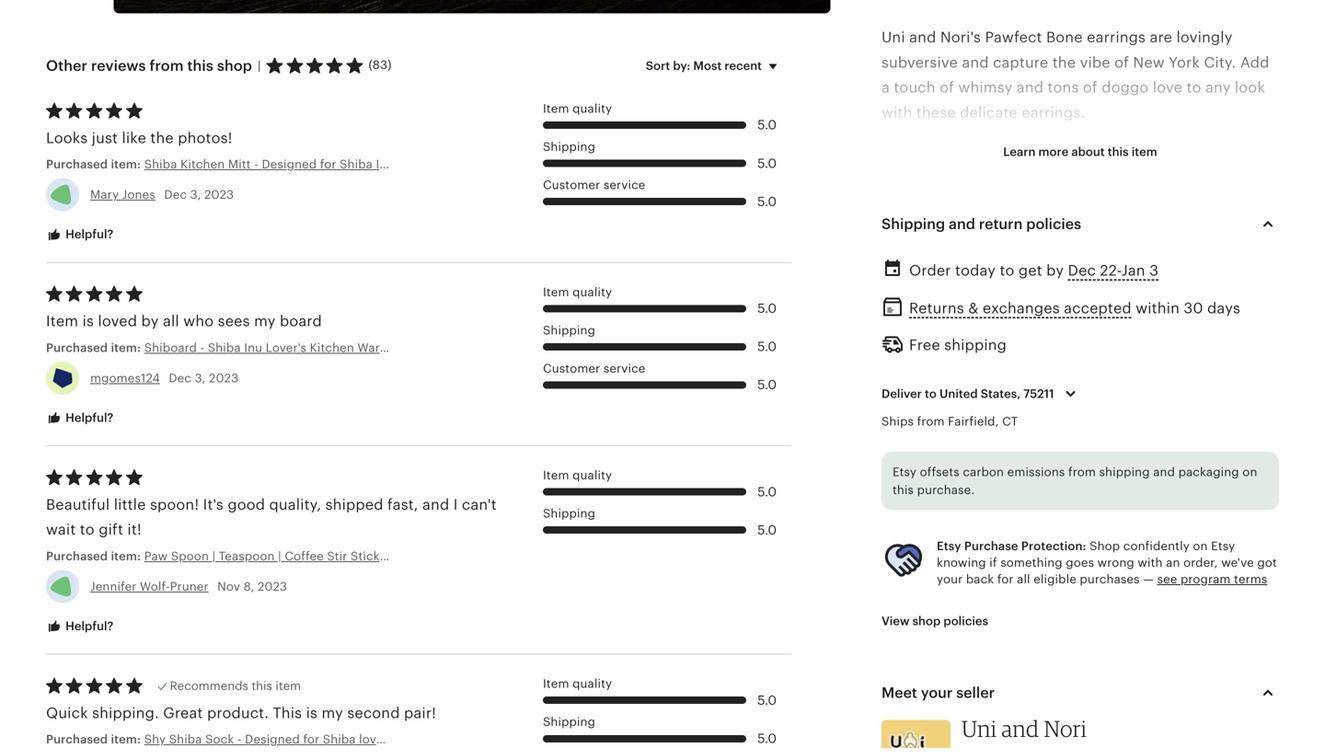 Task type: vqa. For each thing, say whether or not it's contained in the screenshot.
that
no



Task type: describe. For each thing, give the bounding box(es) containing it.
returns & exchanges accepted button
[[909, 295, 1132, 322]]

1 vertical spatial 3,
[[195, 371, 206, 385]]

weight
[[882, 430, 932, 446]]

shipping for board
[[543, 323, 596, 337]]

just
[[92, 130, 118, 146]]

jennifer
[[90, 580, 137, 594]]

earring)
[[972, 430, 1029, 446]]

0 vertical spatial is
[[82, 313, 94, 330]]

uni for uni and nori
[[962, 715, 997, 742]]

etsy for etsy purchase protection:
[[937, 539, 962, 553]]

within
[[1136, 300, 1180, 317]]

an
[[1166, 556, 1181, 570]]

bone
[[1047, 29, 1083, 46]]

customer for item is loved by all who sees my board
[[543, 362, 600, 375]]

it!
[[127, 522, 142, 538]]

0 vertical spatial 3/4
[[928, 455, 951, 471]]

more
[[1039, 145, 1069, 159]]

sort by: most recent
[[646, 59, 762, 73]]

etsy for etsy offsets carbon emissions from shipping and packaging on this purchase.
[[893, 465, 917, 479]]

helpful? for item is loved by all who sees my board
[[63, 411, 114, 425]]

recent
[[725, 59, 762, 73]]

purchased item: for shipping.
[[46, 733, 144, 747]]

0 horizontal spatial shop
[[217, 57, 252, 74]]

purchase
[[965, 539, 1019, 553]]

3.2
[[1033, 430, 1055, 446]]

exchanges
[[983, 300, 1060, 317]]

looks just like the photos!
[[46, 130, 232, 146]]

meet
[[882, 685, 918, 701]]

1 · from the top
[[882, 204, 886, 221]]

to inside beautiful little spoon! it's good quality, shipped fast, and i can't wait to gift it!
[[80, 522, 95, 538]]

0 vertical spatial from
[[150, 57, 184, 74]]

30
[[1184, 300, 1204, 317]]

pairs
[[944, 229, 979, 246]]

purchased for looks
[[46, 157, 108, 171]]

quality,
[[269, 497, 321, 513]]

and left nori
[[1002, 715, 1039, 742]]

see program terms link
[[1158, 573, 1268, 587]]

like
[[122, 130, 146, 146]]

0 horizontal spatial of
[[940, 79, 955, 96]]

fast,
[[388, 497, 418, 513]]

subversive
[[882, 54, 958, 71]]

nori
[[1044, 715, 1087, 742]]

recommends
[[170, 679, 248, 693]]

reviews
[[91, 57, 146, 74]]

love
[[1153, 79, 1183, 96]]

0 vertical spatial dec
[[164, 188, 187, 202]]

recommends this item
[[170, 679, 301, 693]]

item for beautiful little spoon! it's good quality, shipped fast, and i can't wait to gift it!
[[543, 469, 569, 482]]

quick
[[46, 705, 88, 722]]

jennifer wolf-pruner link
[[90, 580, 209, 594]]

purchased for beautiful
[[46, 549, 108, 563]]

to inside uni and nori's pawfect bone earrings are lovingly subversive and capture the vibe of new york city. add a touch of whimsy and tons of doggo love to any look with these delicate earrings.
[[1187, 79, 1202, 96]]

paw)
[[949, 505, 984, 521]]

9 5.0 from the top
[[758, 693, 777, 708]]

item inside 'learn more about this item' dropdown button
[[1132, 145, 1158, 159]]

returns
[[909, 300, 964, 317]]

and down capture
[[1017, 79, 1044, 96]]

shipping for and
[[543, 507, 596, 521]]

item quality for looks just like the photos!
[[543, 102, 612, 115]]

quality for item is loved by all who sees my board
[[573, 285, 612, 299]]

carbon
[[963, 465, 1004, 479]]

1 vertical spatial from
[[917, 415, 945, 428]]

925
[[882, 330, 909, 346]]

tons
[[1048, 79, 1079, 96]]

shipping and return policies
[[882, 216, 1082, 232]]

mary
[[90, 188, 119, 202]]

see program terms
[[1158, 573, 1268, 587]]

your inside dropdown button
[[921, 685, 953, 701]]

uni and nori
[[962, 715, 1087, 742]]

accepted
[[1064, 300, 1132, 317]]

ships from fairfield, ct
[[882, 415, 1018, 428]]

shipping and return policies button
[[865, 202, 1296, 246]]

back
[[966, 573, 994, 587]]

ct
[[1002, 415, 1018, 428]]

city.
[[1204, 54, 1237, 71]]

helpful? button for item is loved by all who sees my board
[[32, 401, 127, 435]]

return
[[979, 216, 1023, 232]]

5 5.0 from the top
[[758, 339, 777, 354]]

capture
[[993, 54, 1049, 71]]

customer service for looks just like the photos!
[[543, 178, 646, 192]]

1 vertical spatial by
[[141, 313, 159, 330]]

jones
[[122, 188, 155, 202]]

silver
[[973, 330, 1011, 346]]

loved
[[98, 313, 137, 330]]

vibe
[[1080, 54, 1111, 71]]

something
[[1001, 556, 1063, 570]]

shipping inside dropdown button
[[882, 216, 945, 232]]

meet your seller button
[[865, 671, 1296, 715]]

most
[[694, 59, 722, 73]]

and inside etsy offsets carbon emissions from shipping and packaging on this purchase.
[[1154, 465, 1175, 479]]

goes
[[1066, 556, 1095, 570]]

customer for looks just like the photos!
[[543, 178, 600, 192]]

view
[[882, 614, 910, 628]]

free
[[909, 337, 941, 354]]

meet your seller
[[882, 685, 995, 701]]

shop inside button
[[913, 614, 941, 628]]

22-
[[1100, 262, 1122, 279]]

etsy purchase protection:
[[937, 539, 1087, 553]]

1 height from the top
[[882, 480, 930, 496]]

pair!
[[404, 705, 436, 722]]

composition 925 sterling silver
[[882, 305, 1011, 346]]

board
[[280, 313, 322, 330]]

1 horizontal spatial 3/4
[[988, 505, 1011, 521]]

offsets
[[920, 465, 960, 479]]

and up the subversive
[[910, 29, 937, 46]]

etsy inside shop confidently on etsy knowing if something goes wrong with an order, we've got your back for all eligible purchases —
[[1211, 539, 1236, 553]]

3
[[1150, 262, 1159, 279]]

(one
[[936, 430, 968, 446]]

paws)
[[953, 480, 995, 496]]

in down (one
[[955, 455, 968, 471]]

and inside beautiful little spoon! it's good quality, shipped fast, and i can't wait to gift it!
[[423, 497, 450, 513]]

who
[[183, 313, 214, 330]]

purchases
[[1080, 573, 1140, 587]]

beautiful little spoon! it's good quality, shipped fast, and i can't wait to gift it!
[[46, 497, 497, 538]]

1 vertical spatial my
[[322, 705, 343, 722]]

seller
[[957, 685, 995, 701]]

uni for uni and nori's pawfect bone earrings are lovingly subversive and capture the vibe of new york city. add a touch of whimsy and tons of doggo love to any look with these delicate earrings.
[[882, 29, 906, 46]]

view shop policies button
[[868, 605, 1002, 638]]

see
[[1158, 573, 1178, 587]]

purchased for item
[[46, 341, 108, 355]]

service for looks just like the photos!
[[604, 178, 646, 192]]

1 horizontal spatial of
[[1083, 79, 1098, 96]]

customer service for item is loved by all who sees my board
[[543, 362, 646, 375]]

75211
[[1024, 387, 1054, 401]]

item for item is loved by all who sees my board
[[543, 285, 569, 299]]

on inside shop confidently on etsy knowing if something goes wrong with an order, we've got your back for all eligible purchases —
[[1193, 539, 1208, 553]]

1 5.0 from the top
[[758, 118, 777, 132]]

mary jones link
[[90, 188, 155, 202]]

ships
[[882, 415, 914, 428]]

view shop policies
[[882, 614, 989, 628]]

by:
[[673, 59, 691, 73]]

measurements weight (one earring) 3.2 g width 3/4 in height (2-paws) 1/2 in height (1 paw) 3/4 in
[[882, 405, 1068, 521]]

quality for beautiful little spoon! it's good quality, shipped fast, and i can't wait to gift it!
[[573, 469, 612, 482]]

looks
[[46, 130, 88, 146]]

item quality for beautiful little spoon! it's good quality, shipped fast, and i can't wait to gift it!
[[543, 469, 612, 482]]

item quality for quick shipping. great product. this is my second pair!
[[543, 677, 612, 691]]

order
[[909, 262, 951, 279]]

this inside etsy offsets carbon emissions from shipping and packaging on this purchase.
[[893, 483, 914, 497]]

this up quick shipping. great product. this is my second pair!
[[252, 679, 272, 693]]

helpful? button for looks just like the photos!
[[32, 218, 127, 252]]

shipping for pair!
[[543, 715, 596, 729]]

1 vertical spatial is
[[306, 705, 318, 722]]

0 horizontal spatial all
[[163, 313, 179, 330]]

this
[[273, 705, 302, 722]]

0 horizontal spatial my
[[254, 313, 276, 330]]



Task type: locate. For each thing, give the bounding box(es) containing it.
5.0
[[758, 118, 777, 132], [758, 156, 777, 171], [758, 194, 777, 209], [758, 301, 777, 316], [758, 339, 777, 354], [758, 378, 777, 392], [758, 484, 777, 499], [758, 523, 777, 538], [758, 693, 777, 708], [758, 731, 777, 746]]

1 horizontal spatial etsy
[[937, 539, 962, 553]]

item for quick shipping. great product. this is my second pair!
[[543, 677, 569, 691]]

1 vertical spatial uni
[[962, 715, 997, 742]]

your right meet
[[921, 685, 953, 701]]

10 5.0 from the top
[[758, 731, 777, 746]]

shipping inside etsy offsets carbon emissions from shipping and packaging on this purchase.
[[1100, 465, 1150, 479]]

1 vertical spatial all
[[1017, 573, 1031, 587]]

0 horizontal spatial by
[[141, 313, 159, 330]]

deliver
[[882, 387, 922, 401]]

2 purchased item: from the top
[[46, 341, 144, 355]]

2 item: from the top
[[111, 341, 141, 355]]

a
[[882, 79, 890, 96]]

policies down back at the bottom right
[[944, 614, 989, 628]]

1 vertical spatial ·
[[882, 229, 886, 246]]

1 horizontal spatial the
[[1053, 54, 1076, 71]]

is right this
[[306, 705, 318, 722]]

on up order,
[[1193, 539, 1208, 553]]

helpful? button down mary
[[32, 218, 127, 252]]

2 vertical spatial helpful? button
[[32, 610, 127, 644]]

of down the vibe
[[1083, 79, 1098, 96]]

1 horizontal spatial by
[[1047, 262, 1064, 279]]

order today to get by dec 22-jan 3
[[909, 262, 1159, 279]]

purchased down quick
[[46, 733, 108, 747]]

3/4 up (2-
[[928, 455, 951, 471]]

helpful? button
[[32, 218, 127, 252], [32, 401, 127, 435], [32, 610, 127, 644]]

item quality for item is loved by all who sees my board
[[543, 285, 612, 299]]

and left i
[[423, 497, 450, 513]]

with up —
[[1138, 556, 1163, 570]]

0 vertical spatial service
[[604, 178, 646, 192]]

2 helpful? button from the top
[[32, 401, 127, 435]]

the down bone
[[1053, 54, 1076, 71]]

0 vertical spatial your
[[937, 573, 963, 587]]

1 vertical spatial with
[[1138, 556, 1163, 570]]

1 horizontal spatial with
[[1138, 556, 1163, 570]]

3 purchased from the top
[[46, 549, 108, 563]]

my left the second
[[322, 705, 343, 722]]

0 horizontal spatial the
[[150, 130, 174, 146]]

0 vertical spatial ·
[[882, 204, 886, 221]]

my
[[254, 313, 276, 330], [322, 705, 343, 722]]

on inside etsy offsets carbon emissions from shipping and packaging on this purchase.
[[1243, 465, 1258, 479]]

item: for loved
[[111, 341, 141, 355]]

helpful? down mary
[[63, 227, 114, 241]]

1 vertical spatial the
[[150, 130, 174, 146]]

emissions
[[1008, 465, 1065, 479]]

item:
[[111, 157, 141, 171], [111, 341, 141, 355], [111, 549, 141, 563], [111, 733, 141, 747]]

purchased item: for little
[[46, 549, 144, 563]]

3, right jones
[[190, 188, 201, 202]]

purchased down looks
[[46, 157, 108, 171]]

helpful? down "jennifer"
[[63, 619, 114, 633]]

dec left 22-
[[1068, 262, 1096, 279]]

0 vertical spatial policies
[[1027, 216, 1082, 232]]

0 vertical spatial my
[[254, 313, 276, 330]]

3/4
[[928, 455, 951, 471], [988, 505, 1011, 521]]

1 horizontal spatial my
[[322, 705, 343, 722]]

1 purchased item: from the top
[[46, 157, 144, 171]]

of up doggo
[[1115, 54, 1129, 71]]

2 height from the top
[[882, 505, 930, 521]]

etsy inside etsy offsets carbon emissions from shipping and packaging on this purchase.
[[893, 465, 917, 479]]

helpful? button down "jennifer"
[[32, 610, 127, 644]]

2 purchased from the top
[[46, 341, 108, 355]]

good
[[228, 497, 265, 513]]

helpful? down the mgomes124
[[63, 411, 114, 425]]

whimsy
[[959, 79, 1013, 96]]

eligible
[[1034, 573, 1077, 587]]

all right for at the bottom right of the page
[[1017, 573, 1031, 587]]

helpful? button down mgomes124 link
[[32, 401, 127, 435]]

helpful? for beautiful little spoon! it's good quality, shipped fast, and i can't wait to gift it!
[[63, 619, 114, 633]]

1 vertical spatial shop
[[913, 614, 941, 628]]

1 vertical spatial helpful?
[[63, 411, 114, 425]]

purchased item: for is
[[46, 341, 144, 355]]

by right get
[[1047, 262, 1064, 279]]

purchased
[[46, 157, 108, 171], [46, 341, 108, 355], [46, 549, 108, 563], [46, 733, 108, 747]]

item: down it!
[[111, 549, 141, 563]]

new
[[1133, 54, 1165, 71]]

1 vertical spatial 3/4
[[988, 505, 1011, 521]]

0 vertical spatial shipping
[[945, 337, 1007, 354]]

2 horizontal spatial from
[[1069, 465, 1096, 479]]

3 quality from the top
[[573, 469, 612, 482]]

1 vertical spatial customer service
[[543, 362, 646, 375]]

0 horizontal spatial on
[[1193, 539, 1208, 553]]

and up whimsy at the right of page
[[962, 54, 989, 71]]

1 horizontal spatial policies
[[1027, 216, 1082, 232]]

0 vertical spatial helpful? button
[[32, 218, 127, 252]]

my right sees
[[254, 313, 276, 330]]

purchase.
[[917, 483, 975, 497]]

shipping down &
[[945, 337, 1007, 354]]

·
[[882, 204, 886, 221], [882, 229, 886, 246]]

deliver to united states, 75211
[[882, 387, 1054, 401]]

1 horizontal spatial is
[[306, 705, 318, 722]]

3/4 down the 1/2
[[988, 505, 1011, 521]]

in inside · push fastening · sold in pairs
[[927, 229, 940, 246]]

item: for like
[[111, 157, 141, 171]]

with
[[882, 104, 913, 121], [1138, 556, 1163, 570]]

gift
[[99, 522, 123, 538]]

service
[[604, 178, 646, 192], [604, 362, 646, 375]]

1 horizontal spatial uni
[[962, 715, 997, 742]]

purchased item: down just
[[46, 157, 144, 171]]

item: down 'loved'
[[111, 341, 141, 355]]

shop left "|"
[[217, 57, 252, 74]]

8 5.0 from the top
[[758, 523, 777, 538]]

0 horizontal spatial with
[[882, 104, 913, 121]]

2 vertical spatial dec
[[169, 371, 192, 385]]

2 5.0 from the top
[[758, 156, 777, 171]]

0 vertical spatial 3,
[[190, 188, 201, 202]]

3 purchased item: from the top
[[46, 549, 144, 563]]

0 horizontal spatial uni
[[882, 29, 906, 46]]

uni down the seller
[[962, 715, 997, 742]]

shipping
[[945, 337, 1007, 354], [1100, 465, 1150, 479]]

days
[[1208, 300, 1241, 317]]

the right like
[[150, 130, 174, 146]]

item
[[543, 102, 569, 115], [543, 285, 569, 299], [46, 313, 78, 330], [543, 469, 569, 482], [543, 677, 569, 691]]

learn more about this item button
[[990, 135, 1172, 169]]

by right 'loved'
[[141, 313, 159, 330]]

learn more about this item
[[1004, 145, 1158, 159]]

3 item quality from the top
[[543, 469, 612, 482]]

0 horizontal spatial 3/4
[[928, 455, 951, 471]]

1 horizontal spatial on
[[1243, 465, 1258, 479]]

3 helpful? button from the top
[[32, 610, 127, 644]]

quality
[[573, 102, 612, 115], [573, 285, 612, 299], [573, 469, 612, 482], [573, 677, 612, 691]]

this down width
[[893, 483, 914, 497]]

item for looks just like the photos!
[[543, 102, 569, 115]]

to left get
[[1000, 262, 1015, 279]]

item: down like
[[111, 157, 141, 171]]

1 purchased from the top
[[46, 157, 108, 171]]

2023 down sees
[[209, 371, 239, 385]]

are
[[1150, 29, 1173, 46]]

little
[[114, 497, 146, 513]]

1 helpful? from the top
[[63, 227, 114, 241]]

dec right jones
[[164, 188, 187, 202]]

this inside 'learn more about this item' dropdown button
[[1108, 145, 1129, 159]]

1 horizontal spatial from
[[917, 415, 945, 428]]

purchased down wait
[[46, 549, 108, 563]]

mgomes124 link
[[90, 371, 160, 385]]

—
[[1143, 573, 1154, 587]]

item is loved by all who sees my board
[[46, 313, 322, 330]]

0 vertical spatial by
[[1047, 262, 1064, 279]]

1 horizontal spatial shop
[[913, 614, 941, 628]]

1 service from the top
[[604, 178, 646, 192]]

quality for quick shipping. great product. this is my second pair!
[[573, 677, 612, 691]]

0 vertical spatial with
[[882, 104, 913, 121]]

is left 'loved'
[[82, 313, 94, 330]]

pruner
[[170, 580, 209, 594]]

0 horizontal spatial item
[[276, 679, 301, 693]]

mgomes124
[[90, 371, 160, 385]]

4 quality from the top
[[573, 677, 612, 691]]

purchased item: for just
[[46, 157, 144, 171]]

1 horizontal spatial all
[[1017, 573, 1031, 587]]

purchased item: down quick
[[46, 733, 144, 747]]

2023 right "8,"
[[258, 580, 287, 594]]

&
[[969, 300, 979, 317]]

0 horizontal spatial shipping
[[945, 337, 1007, 354]]

helpful? button for beautiful little spoon! it's good quality, shipped fast, and i can't wait to gift it!
[[32, 610, 127, 644]]

returns & exchanges accepted within 30 days
[[909, 300, 1241, 317]]

3 helpful? from the top
[[63, 619, 114, 633]]

terms
[[1234, 573, 1268, 587]]

2 service from the top
[[604, 362, 646, 375]]

7 5.0 from the top
[[758, 484, 777, 499]]

g
[[1059, 430, 1068, 446]]

in right sold
[[927, 229, 940, 246]]

in down emissions
[[1023, 480, 1036, 496]]

1 vertical spatial on
[[1193, 539, 1208, 553]]

mgomes124 dec 3, 2023
[[90, 371, 239, 385]]

with inside uni and nori's pawfect bone earrings are lovingly subversive and capture the vibe of new york city. add a touch of whimsy and tons of doggo love to any look with these delicate earrings.
[[882, 104, 913, 121]]

1 customer from the top
[[543, 178, 600, 192]]

4 purchased from the top
[[46, 733, 108, 747]]

etsy up knowing
[[937, 539, 962, 553]]

about
[[1072, 145, 1105, 159]]

get
[[1019, 262, 1043, 279]]

helpful? for looks just like the photos!
[[63, 227, 114, 241]]

this left "|"
[[187, 57, 214, 74]]

3, down who at left top
[[195, 371, 206, 385]]

delicate
[[960, 104, 1018, 121]]

from inside etsy offsets carbon emissions from shipping and packaging on this purchase.
[[1069, 465, 1096, 479]]

policies inside dropdown button
[[1027, 216, 1082, 232]]

etsy up we've at right
[[1211, 539, 1236, 553]]

4 5.0 from the top
[[758, 301, 777, 316]]

from right emissions
[[1069, 465, 1096, 479]]

0 horizontal spatial is
[[82, 313, 94, 330]]

1 vertical spatial dec
[[1068, 262, 1096, 279]]

uni
[[882, 29, 906, 46], [962, 715, 997, 742]]

to up measurements
[[925, 387, 937, 401]]

doggo
[[1102, 79, 1149, 96]]

2 customer from the top
[[543, 362, 600, 375]]

in down the 1/2
[[1015, 505, 1028, 521]]

dec right mgomes124 link
[[169, 371, 192, 385]]

these
[[917, 104, 956, 121]]

item up this
[[276, 679, 301, 693]]

policies inside button
[[944, 614, 989, 628]]

by
[[1047, 262, 1064, 279], [141, 313, 159, 330]]

3 item: from the top
[[111, 549, 141, 563]]

order,
[[1184, 556, 1218, 570]]

item: down shipping.
[[111, 733, 141, 747]]

from right reviews
[[150, 57, 184, 74]]

3 5.0 from the top
[[758, 194, 777, 209]]

shipped
[[326, 497, 383, 513]]

0 vertical spatial 2023
[[204, 188, 234, 202]]

for
[[998, 573, 1014, 587]]

purchased item: down 'loved'
[[46, 341, 144, 355]]

0 horizontal spatial policies
[[944, 614, 989, 628]]

your down knowing
[[937, 573, 963, 587]]

your inside shop confidently on etsy knowing if something goes wrong with an order, we've got your back for all eligible purchases —
[[937, 573, 963, 587]]

to left gift
[[80, 522, 95, 538]]

spoon!
[[150, 497, 199, 513]]

1 horizontal spatial shipping
[[1100, 465, 1150, 479]]

1 item: from the top
[[111, 157, 141, 171]]

4 item: from the top
[[111, 733, 141, 747]]

item: for great
[[111, 733, 141, 747]]

· left sold
[[882, 229, 886, 246]]

purchased for quick
[[46, 733, 108, 747]]

great
[[163, 705, 203, 722]]

2023 down photos! on the left top of the page
[[204, 188, 234, 202]]

it's
[[203, 497, 224, 513]]

6 5.0 from the top
[[758, 378, 777, 392]]

all inside shop confidently on etsy knowing if something goes wrong with an order, we've got your back for all eligible purchases —
[[1017, 573, 1031, 587]]

0 horizontal spatial from
[[150, 57, 184, 74]]

uni up the subversive
[[882, 29, 906, 46]]

of up the these
[[940, 79, 955, 96]]

service for item is loved by all who sees my board
[[604, 362, 646, 375]]

jan
[[1122, 262, 1146, 279]]

1 vertical spatial customer
[[543, 362, 600, 375]]

2 horizontal spatial of
[[1115, 54, 1129, 71]]

we've
[[1222, 556, 1254, 570]]

shop right the view
[[913, 614, 941, 628]]

sterling
[[913, 330, 969, 346]]

0 vertical spatial uni
[[882, 29, 906, 46]]

uni inside uni and nori's pawfect bone earrings are lovingly subversive and capture the vibe of new york city. add a touch of whimsy and tons of doggo love to any look with these delicate earrings.
[[882, 29, 906, 46]]

touch
[[894, 79, 936, 96]]

0 vertical spatial customer service
[[543, 178, 646, 192]]

1 vertical spatial 2023
[[209, 371, 239, 385]]

4 item quality from the top
[[543, 677, 612, 691]]

0 vertical spatial shop
[[217, 57, 252, 74]]

2 vertical spatial 2023
[[258, 580, 287, 594]]

1 customer service from the top
[[543, 178, 646, 192]]

pawfect
[[985, 29, 1043, 46]]

(2-
[[934, 480, 953, 496]]

2 helpful? from the top
[[63, 411, 114, 425]]

quality for looks just like the photos!
[[573, 102, 612, 115]]

earrings
[[1087, 29, 1146, 46]]

all
[[163, 313, 179, 330], [1017, 573, 1031, 587]]

0 vertical spatial the
[[1053, 54, 1076, 71]]

2 · from the top
[[882, 229, 886, 246]]

0 vertical spatial helpful?
[[63, 227, 114, 241]]

knowing
[[937, 556, 986, 570]]

2 horizontal spatial etsy
[[1211, 539, 1236, 553]]

and inside dropdown button
[[949, 216, 976, 232]]

purchased item: down gift
[[46, 549, 144, 563]]

height down width
[[882, 480, 930, 496]]

0 vertical spatial all
[[163, 313, 179, 330]]

policies up the order today to get by dec 22-jan 3 at right
[[1027, 216, 1082, 232]]

sort by: most recent button
[[632, 46, 798, 85]]

the inside uni and nori's pawfect bone earrings are lovingly subversive and capture the vibe of new york city. add a touch of whimsy and tons of doggo love to any look with these delicate earrings.
[[1053, 54, 1076, 71]]

today
[[955, 262, 996, 279]]

item: for spoon!
[[111, 549, 141, 563]]

from up (one
[[917, 415, 945, 428]]

4 purchased item: from the top
[[46, 733, 144, 747]]

to left any
[[1187, 79, 1202, 96]]

height left (1
[[882, 505, 930, 521]]

· push fastening · sold in pairs
[[882, 204, 996, 246]]

2 vertical spatial helpful?
[[63, 619, 114, 633]]

all left who at left top
[[163, 313, 179, 330]]

to inside "dropdown button"
[[925, 387, 937, 401]]

0 vertical spatial on
[[1243, 465, 1258, 479]]

jennifer wolf-pruner nov 8, 2023
[[90, 580, 287, 594]]

2 customer service from the top
[[543, 362, 646, 375]]

can't
[[462, 497, 497, 513]]

1 quality from the top
[[573, 102, 612, 115]]

1 vertical spatial service
[[604, 362, 646, 375]]

got
[[1258, 556, 1277, 570]]

0 vertical spatial item
[[1132, 145, 1158, 159]]

and left packaging
[[1154, 465, 1175, 479]]

purchased down 'loved'
[[46, 341, 108, 355]]

this right about
[[1108, 145, 1129, 159]]

photos!
[[178, 130, 232, 146]]

0 horizontal spatial etsy
[[893, 465, 917, 479]]

item right about
[[1132, 145, 1158, 159]]

· left push
[[882, 204, 886, 221]]

beautiful
[[46, 497, 110, 513]]

quick shipping. great product. this is my second pair!
[[46, 705, 436, 722]]

1 vertical spatial height
[[882, 505, 930, 521]]

1 vertical spatial helpful? button
[[32, 401, 127, 435]]

1 helpful? button from the top
[[32, 218, 127, 252]]

with inside shop confidently on etsy knowing if something goes wrong with an order, we've got your back for all eligible purchases —
[[1138, 556, 1163, 570]]

etsy down weight
[[893, 465, 917, 479]]

fastening
[[929, 204, 996, 221]]

1 vertical spatial your
[[921, 685, 953, 701]]

0 vertical spatial height
[[882, 480, 930, 496]]

on right packaging
[[1243, 465, 1258, 479]]

2 vertical spatial from
[[1069, 465, 1096, 479]]

free shipping
[[909, 337, 1007, 354]]

packaging
[[1179, 465, 1240, 479]]

2 quality from the top
[[573, 285, 612, 299]]

and left the return
[[949, 216, 976, 232]]

0 vertical spatial customer
[[543, 178, 600, 192]]

1 item quality from the top
[[543, 102, 612, 115]]

1 horizontal spatial item
[[1132, 145, 1158, 159]]

2 item quality from the top
[[543, 285, 612, 299]]

1 vertical spatial policies
[[944, 614, 989, 628]]

1 vertical spatial shipping
[[1100, 465, 1150, 479]]

1 vertical spatial item
[[276, 679, 301, 693]]

program
[[1181, 573, 1231, 587]]

shipping up shop
[[1100, 465, 1150, 479]]

with down a
[[882, 104, 913, 121]]



